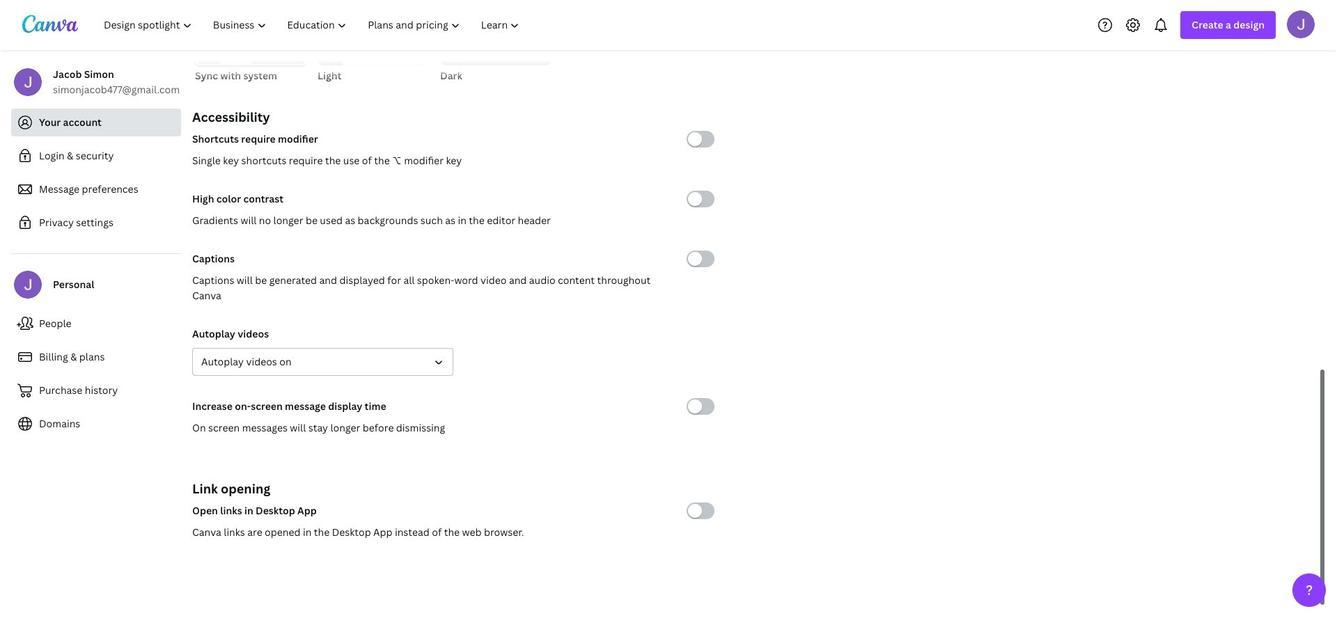 Task type: vqa. For each thing, say whether or not it's contained in the screenshot.
Jacob Simon image
yes



Task type: locate. For each thing, give the bounding box(es) containing it.
None button
[[195, 3, 307, 84], [318, 3, 429, 84], [440, 3, 552, 84], [192, 348, 454, 376], [195, 3, 307, 84], [318, 3, 429, 84], [440, 3, 552, 84], [192, 348, 454, 376]]

jacob simon image
[[1288, 10, 1316, 38]]



Task type: describe. For each thing, give the bounding box(es) containing it.
top level navigation element
[[95, 11, 532, 39]]



